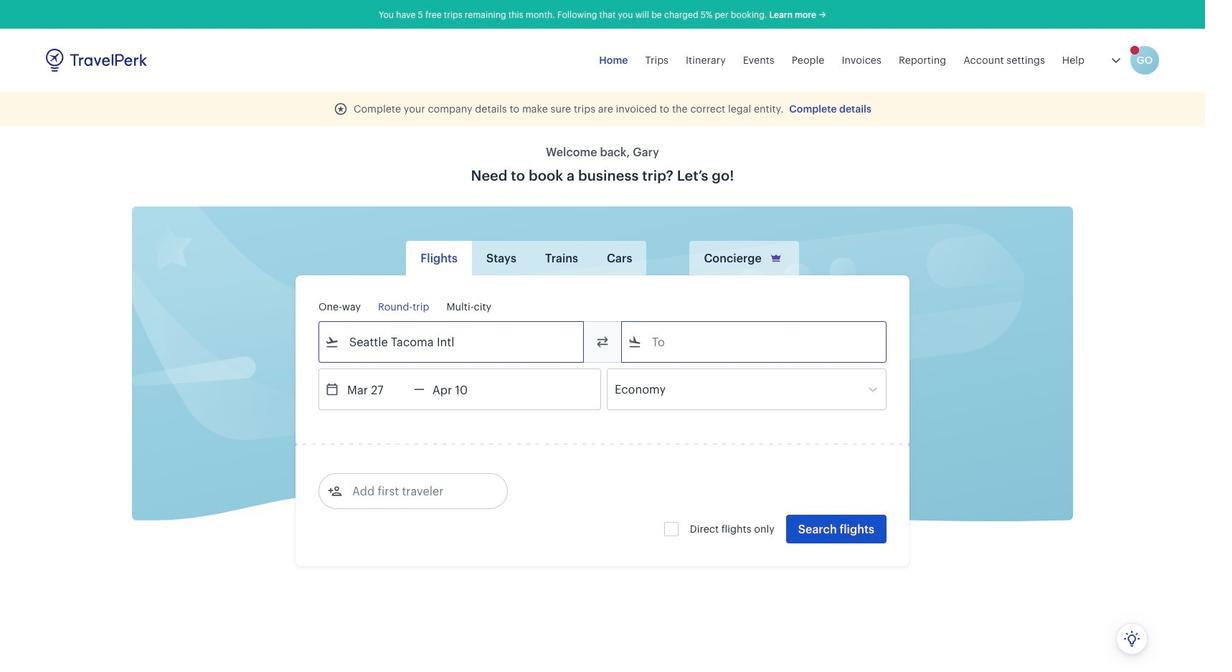 Task type: locate. For each thing, give the bounding box(es) containing it.
To search field
[[642, 331, 868, 354]]

From search field
[[339, 331, 565, 354]]

Depart text field
[[339, 370, 414, 410]]

Add first traveler search field
[[342, 480, 492, 503]]



Task type: describe. For each thing, give the bounding box(es) containing it.
Return text field
[[425, 370, 499, 410]]



Task type: vqa. For each thing, say whether or not it's contained in the screenshot.
move forward to switch to the next month. icon at the right bottom of the page
no



